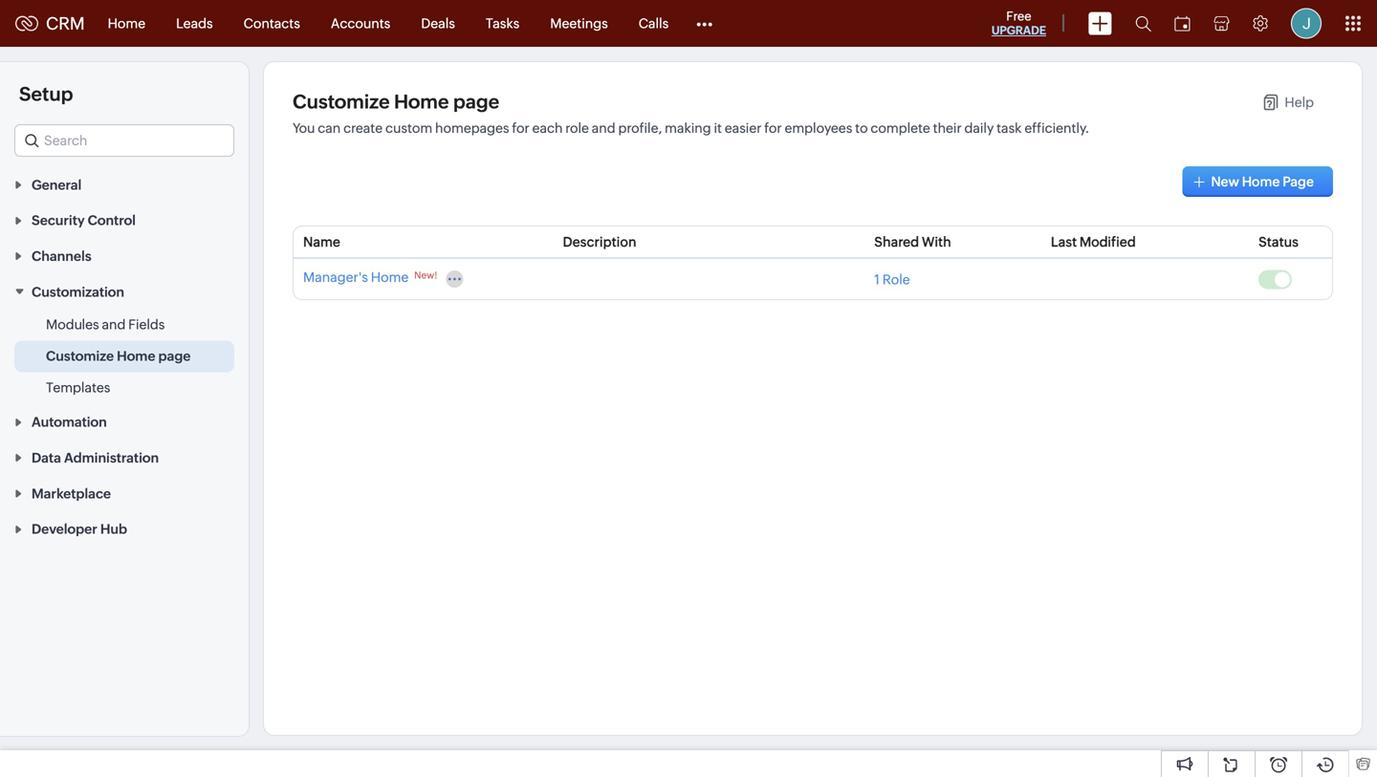 Task type: vqa. For each thing, say whether or not it's contained in the screenshot.
first region from the top of the page
no



Task type: describe. For each thing, give the bounding box(es) containing it.
easier
[[725, 121, 762, 136]]

profile,
[[619, 121, 662, 136]]

data administration button
[[0, 440, 249, 476]]

new home page button
[[1183, 166, 1334, 197]]

customize home page inside customization region
[[46, 349, 191, 364]]

customization
[[32, 284, 124, 300]]

home inside button
[[1243, 174, 1281, 189]]

accounts
[[331, 16, 391, 31]]

free upgrade
[[992, 9, 1047, 37]]

new home page
[[1212, 174, 1315, 189]]

to
[[856, 121, 868, 136]]

homepages
[[435, 121, 510, 136]]

name
[[303, 234, 341, 250]]

templates
[[46, 380, 110, 395]]

shared with
[[875, 234, 952, 250]]

manager's home link
[[303, 270, 409, 285]]

complete
[[871, 121, 931, 136]]

contacts link
[[228, 0, 316, 46]]

calendar image
[[1175, 16, 1191, 31]]

daily
[[965, 121, 994, 136]]

marketplace
[[32, 486, 111, 502]]

last
[[1051, 234, 1077, 250]]

channels button
[[0, 238, 249, 274]]

setup
[[19, 83, 73, 105]]

it
[[714, 121, 722, 136]]

employees
[[785, 121, 853, 136]]

modules and fields
[[46, 317, 165, 332]]

developer
[[32, 522, 97, 537]]

free
[[1007, 9, 1032, 23]]

crm
[[46, 14, 85, 33]]

developer hub
[[32, 522, 127, 537]]

security
[[32, 213, 85, 228]]

create menu element
[[1077, 0, 1124, 46]]

customize home page link
[[46, 347, 191, 366]]

logo image
[[15, 16, 38, 31]]

contacts
[[244, 16, 300, 31]]

general button
[[0, 166, 249, 202]]

data
[[32, 451, 61, 466]]

status
[[1259, 234, 1299, 250]]

fields
[[128, 317, 165, 332]]

1 role
[[875, 272, 911, 288]]

modules
[[46, 317, 99, 332]]

modules and fields link
[[46, 315, 165, 334]]

automation
[[32, 415, 107, 430]]

their
[[933, 121, 962, 136]]

with
[[922, 234, 952, 250]]

home up custom
[[394, 91, 449, 113]]

help
[[1285, 95, 1315, 110]]

profile element
[[1280, 0, 1334, 46]]

tasks
[[486, 16, 520, 31]]

making
[[665, 121, 712, 136]]

developer hub button
[[0, 511, 249, 547]]

you can create custom homepages for each role and profile, making it easier for employees to complete their daily task efficiently.
[[293, 121, 1090, 136]]

efficiently.
[[1025, 121, 1090, 136]]

accounts link
[[316, 0, 406, 46]]

manager's
[[303, 270, 368, 285]]

1
[[875, 272, 880, 288]]

can
[[318, 121, 341, 136]]

security control
[[32, 213, 136, 228]]

row containing name
[[294, 227, 1333, 259]]

automation button
[[0, 404, 249, 440]]

search image
[[1136, 15, 1152, 32]]

you
[[293, 121, 315, 136]]

2 for from the left
[[765, 121, 782, 136]]



Task type: locate. For each thing, give the bounding box(es) containing it.
customize up can
[[293, 91, 390, 113]]

customize up templates
[[46, 349, 114, 364]]

and right the 'role'
[[592, 121, 616, 136]]

task
[[997, 121, 1022, 136]]

0 horizontal spatial page
[[158, 349, 191, 364]]

deals
[[421, 16, 455, 31]]

0 vertical spatial and
[[592, 121, 616, 136]]

home left new!
[[371, 270, 409, 285]]

profile image
[[1292, 8, 1322, 39]]

home right new
[[1243, 174, 1281, 189]]

create
[[344, 121, 383, 136]]

1 vertical spatial customize
[[46, 349, 114, 364]]

upgrade
[[992, 24, 1047, 37]]

customize home page up custom
[[293, 91, 500, 113]]

meetings link
[[535, 0, 624, 46]]

control
[[88, 213, 136, 228]]

1 horizontal spatial page
[[453, 91, 500, 113]]

each
[[532, 121, 563, 136]]

home inside customization region
[[117, 349, 155, 364]]

customize home page
[[293, 91, 500, 113], [46, 349, 191, 364]]

page
[[453, 91, 500, 113], [158, 349, 191, 364]]

last modified
[[1051, 234, 1136, 250]]

home right crm
[[108, 16, 146, 31]]

Other Modules field
[[684, 8, 725, 39]]

home link
[[92, 0, 161, 46]]

deals link
[[406, 0, 471, 46]]

0 horizontal spatial and
[[102, 317, 126, 332]]

for right easier
[[765, 121, 782, 136]]

1 horizontal spatial for
[[765, 121, 782, 136]]

leads link
[[161, 0, 228, 46]]

and up the customize home page link
[[102, 317, 126, 332]]

None field
[[14, 124, 234, 157]]

new!
[[414, 270, 438, 281]]

manager's home new!
[[303, 270, 438, 285]]

0 horizontal spatial customize
[[46, 349, 114, 364]]

0 horizontal spatial customize home page
[[46, 349, 191, 364]]

templates link
[[46, 378, 110, 397]]

tasks link
[[471, 0, 535, 46]]

0 vertical spatial customize home page
[[293, 91, 500, 113]]

new
[[1212, 174, 1240, 189]]

for
[[512, 121, 530, 136], [765, 121, 782, 136]]

general
[[32, 177, 82, 193]]

channels
[[32, 249, 92, 264]]

1 vertical spatial page
[[158, 349, 191, 364]]

shared
[[875, 234, 920, 250]]

0 vertical spatial customize
[[293, 91, 390, 113]]

modified
[[1080, 234, 1136, 250]]

page
[[1283, 174, 1315, 189]]

1 horizontal spatial and
[[592, 121, 616, 136]]

create menu image
[[1089, 12, 1113, 35]]

0 vertical spatial page
[[453, 91, 500, 113]]

and inside customization region
[[102, 317, 126, 332]]

page inside the customize home page link
[[158, 349, 191, 364]]

row
[[294, 227, 1333, 259]]

Search text field
[[15, 125, 233, 156]]

page down fields
[[158, 349, 191, 364]]

1 vertical spatial and
[[102, 317, 126, 332]]

role
[[883, 272, 911, 288]]

security control button
[[0, 202, 249, 238]]

home down fields
[[117, 349, 155, 364]]

0 horizontal spatial for
[[512, 121, 530, 136]]

customize inside customization region
[[46, 349, 114, 364]]

page up homepages
[[453, 91, 500, 113]]

help link
[[1264, 95, 1315, 110]]

customize home page down modules and fields link
[[46, 349, 191, 364]]

role
[[566, 121, 589, 136]]

for left each
[[512, 121, 530, 136]]

1 horizontal spatial customize home page
[[293, 91, 500, 113]]

home
[[108, 16, 146, 31], [394, 91, 449, 113], [1243, 174, 1281, 189], [371, 270, 409, 285], [117, 349, 155, 364]]

marketplace button
[[0, 476, 249, 511]]

search element
[[1124, 0, 1163, 47]]

customization button
[[0, 274, 249, 309]]

and
[[592, 121, 616, 136], [102, 317, 126, 332]]

crm link
[[15, 14, 85, 33]]

1 horizontal spatial customize
[[293, 91, 390, 113]]

customize
[[293, 91, 390, 113], [46, 349, 114, 364]]

custom
[[386, 121, 433, 136]]

meetings
[[550, 16, 608, 31]]

1 vertical spatial customize home page
[[46, 349, 191, 364]]

1 for from the left
[[512, 121, 530, 136]]

administration
[[64, 451, 159, 466]]

description
[[563, 234, 637, 250]]

calls link
[[624, 0, 684, 46]]

calls
[[639, 16, 669, 31]]

customization region
[[0, 309, 249, 404]]

hub
[[100, 522, 127, 537]]

leads
[[176, 16, 213, 31]]

data administration
[[32, 451, 159, 466]]



